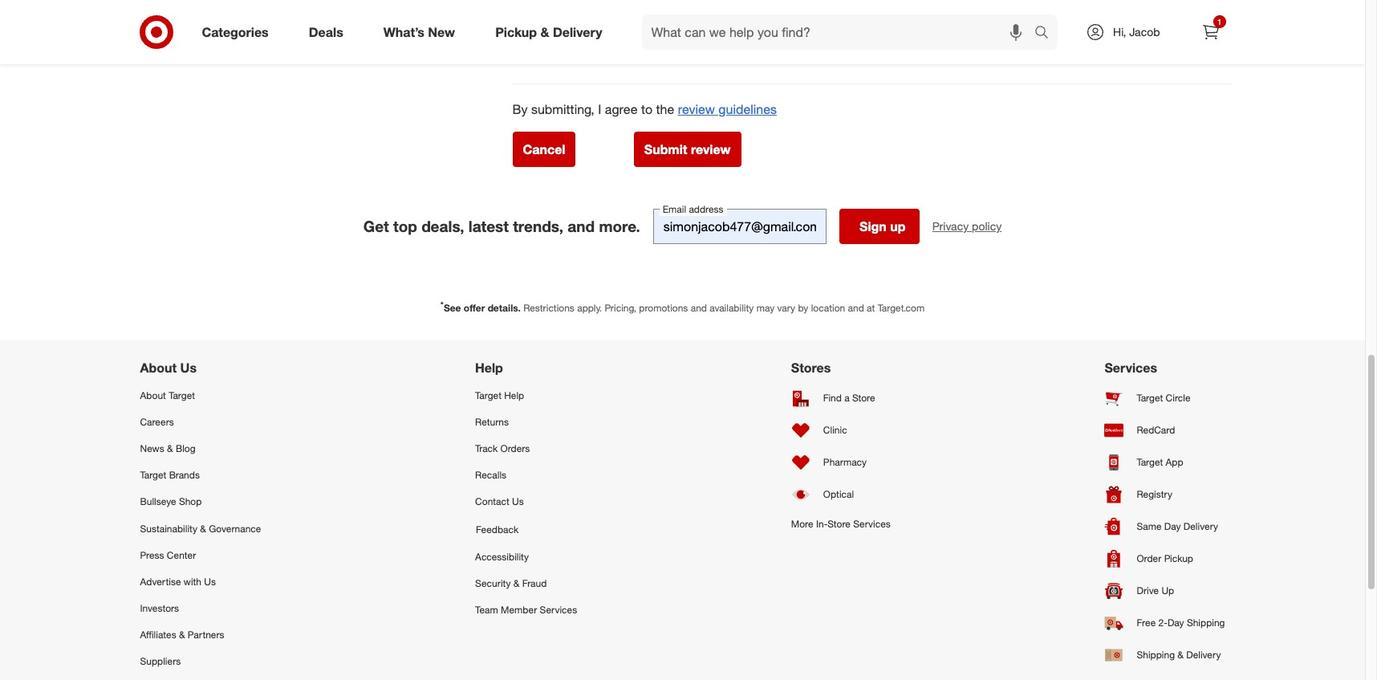 Task type: vqa. For each thing, say whether or not it's contained in the screenshot.
more.
yes



Task type: locate. For each thing, give the bounding box(es) containing it.
up
[[1162, 585, 1175, 597]]

0 horizontal spatial help
[[475, 360, 503, 376]]

us
[[180, 360, 197, 376], [512, 496, 524, 508], [204, 576, 216, 588]]

0 horizontal spatial store
[[828, 518, 851, 530]]

apply.
[[577, 302, 602, 314]]

accessibility link
[[475, 543, 577, 570]]

day right same
[[1165, 521, 1181, 533]]

1 vertical spatial us
[[512, 496, 524, 508]]

and left 'at'
[[848, 302, 865, 314]]

1 vertical spatial delivery
[[1184, 521, 1219, 533]]

2 horizontal spatial services
[[1105, 360, 1158, 376]]

registry link
[[1105, 478, 1226, 511]]

1 horizontal spatial help
[[504, 389, 524, 401]]

and left more.
[[568, 217, 595, 235]]

delivery down the free 2-day shipping
[[1187, 649, 1222, 661]]

submit review
[[645, 141, 731, 157]]

vary
[[778, 302, 796, 314]]

& down bullseye shop link on the bottom
[[200, 522, 206, 534]]

1 vertical spatial about
[[140, 389, 166, 401]]

target left circle
[[1137, 392, 1164, 404]]

team member services link
[[475, 597, 577, 623]]

find a store link
[[792, 382, 891, 414]]

select
[[513, 0, 549, 16]]

1 vertical spatial store
[[828, 518, 851, 530]]

& for pickup
[[541, 24, 550, 40]]

delivery up order pickup
[[1184, 521, 1219, 533]]

1 about from the top
[[140, 360, 177, 376]]

order
[[1137, 553, 1162, 565]]

1 vertical spatial services
[[854, 518, 891, 530]]

& right the yes radio
[[541, 24, 550, 40]]

same
[[1137, 521, 1162, 533]]

0 vertical spatial store
[[853, 392, 876, 404]]

0 vertical spatial about
[[140, 360, 177, 376]]

privacy
[[933, 219, 969, 233]]

guidelines
[[719, 101, 777, 117]]

target circle
[[1137, 392, 1191, 404]]

about target
[[140, 389, 195, 401]]

pickup up no option
[[496, 24, 537, 40]]

restrictions
[[524, 302, 575, 314]]

& left "fraud"
[[514, 577, 520, 589]]

review down "review guidelines" button
[[691, 141, 731, 157]]

0 horizontal spatial us
[[180, 360, 197, 376]]

1 vertical spatial review
[[691, 141, 731, 157]]

2 vertical spatial us
[[204, 576, 216, 588]]

delivery down select option to apply
[[553, 24, 603, 40]]

1 horizontal spatial us
[[204, 576, 216, 588]]

1 horizontal spatial store
[[853, 392, 876, 404]]

pickup & delivery link
[[482, 14, 623, 50]]

optical
[[824, 488, 854, 500]]

& inside the sustainability & governance link
[[200, 522, 206, 534]]

services up target circle
[[1105, 360, 1158, 376]]

accessibility
[[475, 551, 529, 563]]

2 vertical spatial services
[[540, 604, 577, 616]]

clinic link
[[792, 414, 891, 446]]

pickup right the order
[[1165, 553, 1194, 565]]

what's new link
[[370, 14, 475, 50]]

review inside button
[[691, 141, 731, 157]]

about for about target
[[140, 389, 166, 401]]

about up "careers"
[[140, 389, 166, 401]]

suppliers link
[[140, 648, 261, 675]]

review right the
[[678, 101, 715, 117]]

order pickup
[[1137, 553, 1194, 565]]

& right affiliates
[[179, 629, 185, 641]]

None text field
[[653, 209, 827, 244]]

more in-store services link
[[792, 511, 891, 537]]

& inside affiliates & partners link
[[179, 629, 185, 641]]

day right free
[[1168, 617, 1185, 629]]

advertise
[[140, 576, 181, 588]]

delivery
[[553, 24, 603, 40], [1184, 521, 1219, 533], [1187, 649, 1222, 661]]

blog
[[176, 443, 196, 455]]

target down news
[[140, 469, 166, 481]]

target left app
[[1137, 456, 1164, 468]]

2 vertical spatial delivery
[[1187, 649, 1222, 661]]

sign up
[[860, 218, 906, 234]]

drive up
[[1137, 585, 1175, 597]]

us right with
[[204, 576, 216, 588]]

& inside the security & fraud link
[[514, 577, 520, 589]]

governance
[[209, 522, 261, 534]]

target brands link
[[140, 462, 261, 489]]

0 vertical spatial us
[[180, 360, 197, 376]]

1 vertical spatial shipping
[[1137, 649, 1175, 661]]

& inside shipping & delivery link
[[1178, 649, 1184, 661]]

target up returns
[[475, 389, 502, 401]]

recalls link
[[475, 462, 577, 489]]

press
[[140, 549, 164, 561]]

& down the free 2-day shipping
[[1178, 649, 1184, 661]]

0 horizontal spatial pickup
[[496, 24, 537, 40]]

free 2-day shipping link
[[1105, 607, 1226, 639]]

2 horizontal spatial us
[[512, 496, 524, 508]]

0 horizontal spatial services
[[540, 604, 577, 616]]

to
[[641, 101, 653, 117]]

delivery for pickup & delivery
[[553, 24, 603, 40]]

and left availability
[[691, 302, 707, 314]]

store
[[853, 392, 876, 404], [828, 518, 851, 530]]

news
[[140, 443, 164, 455]]

hi,
[[1114, 25, 1127, 39]]

&
[[541, 24, 550, 40], [167, 443, 173, 455], [200, 522, 206, 534], [514, 577, 520, 589], [179, 629, 185, 641], [1178, 649, 1184, 661]]

1 horizontal spatial services
[[854, 518, 891, 530]]

about up about target
[[140, 360, 177, 376]]

optical link
[[792, 478, 891, 511]]

delivery for same day delivery
[[1184, 521, 1219, 533]]

same day delivery link
[[1105, 511, 1226, 543]]

us up the about target link
[[180, 360, 197, 376]]

& for affiliates
[[179, 629, 185, 641]]

cancel link
[[513, 131, 576, 167]]

1
[[1218, 17, 1222, 26]]

store right a
[[853, 392, 876, 404]]

more
[[792, 518, 814, 530]]

0 vertical spatial services
[[1105, 360, 1158, 376]]

up
[[891, 218, 906, 234]]

& left blog
[[167, 443, 173, 455]]

pickup
[[496, 24, 537, 40], [1165, 553, 1194, 565]]

1 horizontal spatial pickup
[[1165, 553, 1194, 565]]

affiliates & partners
[[140, 629, 224, 641]]

0 horizontal spatial shipping
[[1137, 649, 1175, 661]]

security & fraud link
[[475, 570, 577, 597]]

track orders link
[[475, 435, 577, 462]]

target
[[169, 389, 195, 401], [475, 389, 502, 401], [1137, 392, 1164, 404], [1137, 456, 1164, 468], [140, 469, 166, 481]]

feedback button
[[475, 515, 577, 543]]

pricing,
[[605, 302, 637, 314]]

& for news
[[167, 443, 173, 455]]

shipping up shipping & delivery
[[1187, 617, 1226, 629]]

& inside the news & blog link
[[167, 443, 173, 455]]

contact
[[475, 496, 510, 508]]

us right contact
[[512, 496, 524, 508]]

0 vertical spatial delivery
[[553, 24, 603, 40]]

us inside contact us link
[[512, 496, 524, 508]]

news & blog link
[[140, 435, 261, 462]]

services down optical "link"
[[854, 518, 891, 530]]

free
[[1137, 617, 1156, 629]]

0 horizontal spatial and
[[568, 217, 595, 235]]

& for security
[[514, 577, 520, 589]]

services down "fraud"
[[540, 604, 577, 616]]

bullseye
[[140, 496, 176, 508]]

store for a
[[853, 392, 876, 404]]

press center link
[[140, 542, 261, 568]]

target brands
[[140, 469, 200, 481]]

help up returns link on the left bottom of page
[[504, 389, 524, 401]]

categories
[[202, 24, 269, 40]]

2 about from the top
[[140, 389, 166, 401]]

& inside the pickup & delivery link
[[541, 24, 550, 40]]

0 vertical spatial shipping
[[1187, 617, 1226, 629]]

services inside "link"
[[540, 604, 577, 616]]

No radio
[[513, 47, 529, 63]]

what's
[[384, 24, 425, 40]]

apply
[[612, 0, 644, 16]]

search button
[[1028, 14, 1066, 53]]

help up target help
[[475, 360, 503, 376]]

0 vertical spatial pickup
[[496, 24, 537, 40]]

more.
[[599, 217, 641, 235]]

target.com
[[878, 302, 925, 314]]

day
[[1165, 521, 1181, 533], [1168, 617, 1185, 629]]

advertise with us link
[[140, 568, 261, 595]]

1 vertical spatial help
[[504, 389, 524, 401]]

shipping down 2-
[[1137, 649, 1175, 661]]

sign up button
[[840, 209, 920, 244]]

bullseye shop link
[[140, 489, 261, 515]]

affiliates & partners link
[[140, 622, 261, 648]]

store down optical "link"
[[828, 518, 851, 530]]



Task type: describe. For each thing, give the bounding box(es) containing it.
sign
[[860, 218, 887, 234]]

pharmacy
[[824, 456, 867, 468]]

0 vertical spatial help
[[475, 360, 503, 376]]

order pickup link
[[1105, 543, 1226, 575]]

deals,
[[422, 217, 464, 235]]

1 link
[[1193, 14, 1229, 50]]

same day delivery
[[1137, 521, 1219, 533]]

with
[[184, 576, 202, 588]]

privacy policy
[[933, 219, 1002, 233]]

details.
[[488, 302, 521, 314]]

target for target circle
[[1137, 392, 1164, 404]]

feedback
[[476, 523, 519, 535]]

1 vertical spatial day
[[1168, 617, 1185, 629]]

location
[[811, 302, 846, 314]]

returns
[[475, 416, 509, 428]]

deals
[[309, 24, 343, 40]]

shop
[[179, 496, 202, 508]]

security
[[475, 577, 511, 589]]

review guidelines button
[[678, 100, 777, 119]]

Yes radio
[[513, 25, 529, 41]]

press center
[[140, 549, 196, 561]]

hi, jacob
[[1114, 25, 1161, 39]]

what's new
[[384, 24, 455, 40]]

at
[[867, 302, 875, 314]]

brands
[[169, 469, 200, 481]]

stores
[[792, 360, 831, 376]]

agree
[[605, 101, 638, 117]]

center
[[167, 549, 196, 561]]

advertise with us
[[140, 576, 216, 588]]

submit
[[645, 141, 688, 157]]

1 vertical spatial pickup
[[1165, 553, 1194, 565]]

circle
[[1166, 392, 1191, 404]]

sustainability & governance link
[[140, 515, 261, 542]]

security & fraud
[[475, 577, 547, 589]]

team member services
[[475, 604, 577, 616]]

careers link
[[140, 409, 261, 435]]

partners
[[188, 629, 224, 641]]

us inside advertise with us link
[[204, 576, 216, 588]]

orders
[[501, 443, 530, 455]]

1 horizontal spatial and
[[691, 302, 707, 314]]

*
[[441, 299, 444, 309]]

target app link
[[1105, 446, 1226, 478]]

store for in-
[[828, 518, 851, 530]]

returns link
[[475, 409, 577, 435]]

sustainability
[[140, 522, 197, 534]]

target for target app
[[1137, 456, 1164, 468]]

target help link
[[475, 382, 577, 409]]

by
[[513, 101, 528, 117]]

pickup & delivery
[[496, 24, 603, 40]]

target for target brands
[[140, 469, 166, 481]]

& for sustainability
[[200, 522, 206, 534]]

contact us
[[475, 496, 524, 508]]

free 2-day shipping
[[1137, 617, 1226, 629]]

about for about us
[[140, 360, 177, 376]]

categories link
[[188, 14, 289, 50]]

the
[[656, 101, 675, 117]]

target for target help
[[475, 389, 502, 401]]

& for shipping
[[1178, 649, 1184, 661]]

find
[[824, 392, 842, 404]]

1 horizontal spatial shipping
[[1187, 617, 1226, 629]]

drive
[[1137, 585, 1159, 597]]

investors
[[140, 602, 179, 614]]

investors link
[[140, 595, 261, 622]]

yes
[[535, 25, 555, 41]]

i
[[598, 101, 602, 117]]

privacy policy link
[[933, 218, 1002, 234]]

* see offer details. restrictions apply. pricing, promotions and availability may vary by location and at target.com
[[441, 299, 925, 314]]

suppliers
[[140, 655, 181, 667]]

cancel
[[523, 141, 566, 157]]

bullseye shop
[[140, 496, 202, 508]]

find a store
[[824, 392, 876, 404]]

by
[[798, 302, 809, 314]]

contact us link
[[475, 489, 577, 515]]

us for contact us
[[512, 496, 524, 508]]

0 vertical spatial day
[[1165, 521, 1181, 533]]

redcard link
[[1105, 414, 1226, 446]]

member
[[501, 604, 537, 616]]

2 horizontal spatial and
[[848, 302, 865, 314]]

select option to apply
[[513, 0, 644, 16]]

deals link
[[295, 14, 364, 50]]

target down about us
[[169, 389, 195, 401]]

option
[[553, 0, 591, 16]]

new
[[428, 24, 455, 40]]

get
[[363, 217, 389, 235]]

0 vertical spatial review
[[678, 101, 715, 117]]

target help
[[475, 389, 524, 401]]

track
[[475, 443, 498, 455]]

affiliates
[[140, 629, 176, 641]]

to
[[595, 0, 608, 16]]

get top deals, latest trends, and more.
[[363, 217, 641, 235]]

delivery for shipping & delivery
[[1187, 649, 1222, 661]]

What can we help you find? suggestions appear below search field
[[642, 14, 1039, 50]]

more in-store services
[[792, 518, 891, 530]]

submit review button
[[634, 131, 742, 167]]

about target link
[[140, 382, 261, 409]]

us for about us
[[180, 360, 197, 376]]

clinic
[[824, 424, 848, 436]]

pharmacy link
[[792, 446, 891, 478]]



